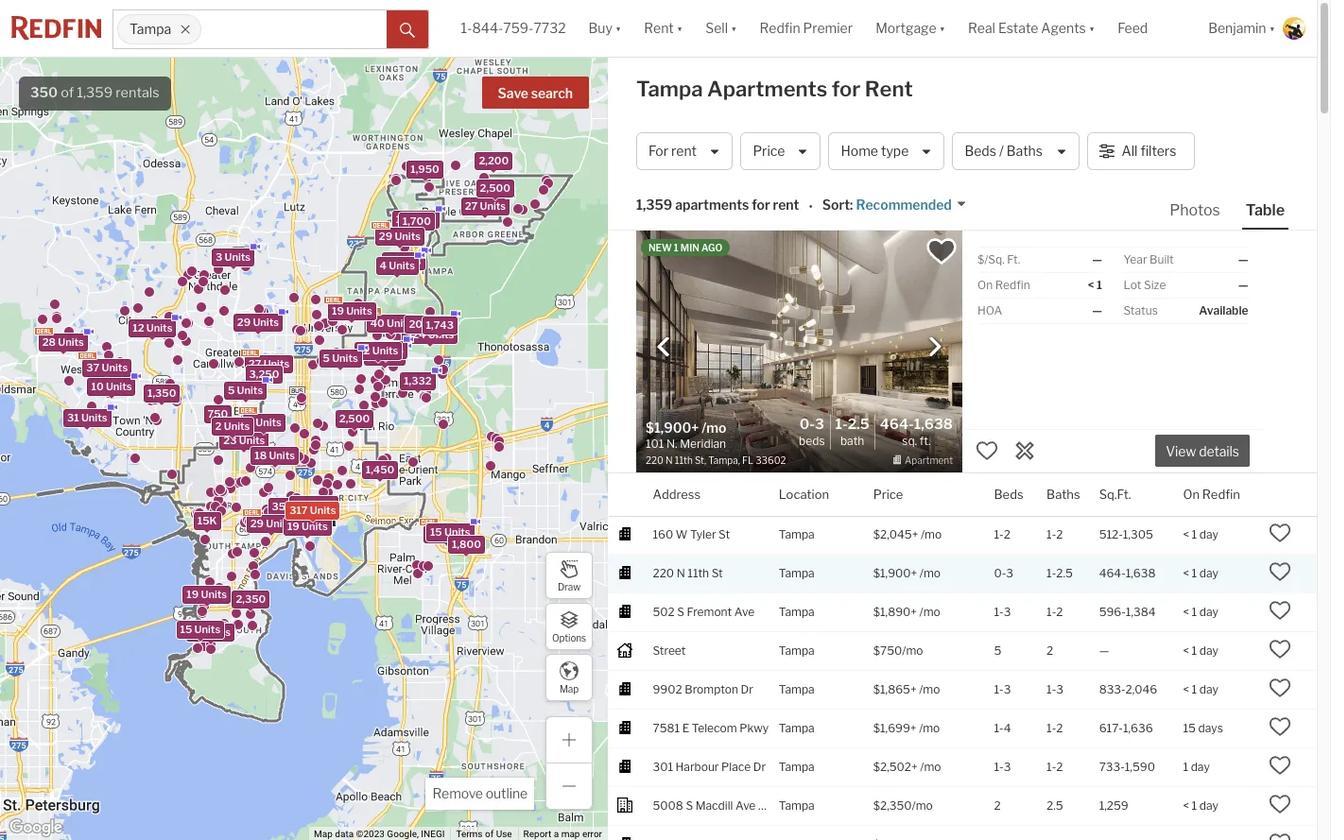 Task type: locate. For each thing, give the bounding box(es) containing it.
< for —
[[1183, 643, 1189, 658]]

40 units
[[370, 317, 412, 330]]

/mo down $2,502+ /mo
[[912, 798, 933, 813]]

1 for 833-2,046
[[1192, 682, 1197, 696]]

previous button image
[[654, 337, 673, 356]]

0- inside 0-3 beds
[[800, 416, 815, 433]]

next button image
[[925, 337, 944, 356]]

0 vertical spatial 2,500
[[479, 181, 510, 195]]

13 units
[[427, 527, 467, 540]]

1 horizontal spatial on redfin
[[1183, 486, 1240, 502]]

1,800
[[451, 538, 481, 551]]

1 horizontal spatial baths
[[1047, 486, 1080, 502]]

save search
[[498, 85, 573, 101]]

27 units right 35
[[293, 498, 334, 511]]

0 horizontal spatial on
[[977, 278, 993, 292]]

sq.
[[902, 434, 917, 448]]

/mo for $750 /mo
[[902, 643, 923, 658]]

favorite this home image for 464-1,638
[[1269, 560, 1292, 583]]

1- right 0-3
[[1047, 566, 1056, 580]]

fremont
[[687, 605, 732, 619]]

2 vertical spatial 29
[[250, 517, 263, 530]]

x-out this home image
[[1013, 439, 1036, 462]]

29 units up 3,250 at the top left of the page
[[237, 316, 278, 329]]

on down view
[[1183, 486, 1200, 502]]

day for 512-1,305
[[1199, 527, 1218, 541]]

1 vertical spatial 1,638
[[1126, 566, 1156, 580]]

2 horizontal spatial 27 units
[[464, 199, 505, 212]]

29 units down 35
[[250, 517, 291, 530]]

0 vertical spatial 1,638
[[914, 416, 953, 433]]

2 vertical spatial 15
[[1183, 721, 1196, 735]]

0 vertical spatial 12 units
[[395, 213, 435, 226]]

1,450
[[365, 464, 394, 477]]

1- inside 1-2.5 bath
[[835, 416, 848, 433]]

remove tampa image
[[179, 24, 191, 35]]

14
[[190, 626, 202, 639]]

rent
[[671, 143, 697, 159], [773, 197, 799, 213]]

1 vertical spatial on
[[1183, 486, 1200, 502]]

None search field
[[201, 10, 386, 48]]

favorite this home image for 512-1,305
[[1269, 521, 1292, 544]]

1-2 right 1-4
[[1047, 721, 1063, 735]]

▾ for rent ▾
[[677, 20, 683, 36]]

2 vertical spatial 19
[[186, 588, 198, 602]]

1-3 down 1-4
[[994, 760, 1011, 774]]

on redfin down details on the bottom right
[[1183, 486, 1240, 502]]

map for map data ©2023 google, inegi
[[314, 829, 333, 840]]

0 horizontal spatial 2,500
[[339, 412, 369, 426]]

tampa for 301 harbour place dr
[[779, 760, 815, 774]]

1 vertical spatial st
[[712, 566, 723, 580]]

2,500 up 1,450
[[339, 412, 369, 426]]

redfin down details on the bottom right
[[1202, 486, 1240, 502]]

of for terms
[[485, 829, 494, 840]]

0 vertical spatial for
[[832, 77, 861, 101]]

0 vertical spatial 2.5
[[848, 416, 869, 433]]

/
[[999, 143, 1004, 159]]

4 units
[[385, 254, 421, 267], [379, 259, 414, 272], [368, 343, 403, 356], [246, 416, 281, 429]]

of left use at the bottom
[[485, 829, 494, 840]]

5008
[[653, 798, 683, 813]]

terms of use
[[456, 829, 512, 840]]

0 horizontal spatial s
[[677, 605, 684, 619]]

0 vertical spatial favorite this home image
[[1269, 599, 1292, 622]]

1-3 for 833-
[[994, 682, 1011, 696]]

/mo right $2,045+
[[921, 527, 942, 541]]

▾ left the user photo
[[1269, 20, 1275, 36]]

price button up $2,045+
[[873, 474, 903, 516]]

1-2 left the 733-
[[1047, 760, 1063, 774]]

1-2 down '1-2.5'
[[1047, 605, 1063, 619]]

1 horizontal spatial on
[[1183, 486, 1200, 502]]

2 vertical spatial 5
[[994, 643, 1001, 658]]

10 units
[[91, 380, 131, 393]]

terms
[[456, 829, 483, 840]]

on redfin down '$/sq. ft.'
[[977, 278, 1030, 292]]

ave right fremont
[[734, 605, 755, 619]]

1 vertical spatial 27
[[248, 358, 261, 371]]

0 vertical spatial 19 units
[[331, 305, 372, 318]]

redfin left premier
[[760, 20, 800, 36]]

rent ▾
[[644, 20, 683, 36]]

1-2 up '1-2.5'
[[1047, 527, 1063, 541]]

19 units left 20
[[331, 305, 372, 318]]

for rent button
[[636, 132, 733, 170]]

1 vertical spatial price button
[[873, 474, 903, 516]]

1 vertical spatial for
[[752, 197, 770, 213]]

19 units up 14 units
[[186, 588, 226, 602]]

▾ left sell
[[677, 20, 683, 36]]

remove
[[432, 786, 483, 802]]

0 horizontal spatial ft.
[[920, 434, 931, 448]]

1 vertical spatial 1,359
[[636, 197, 672, 213]]

464- up the sq.
[[880, 416, 914, 433]]

/mo down the $1,890+ /mo
[[902, 643, 923, 658]]

ft. right $/sq.
[[1007, 252, 1020, 267]]

st right tyler
[[719, 527, 730, 541]]

dr right brompton
[[741, 682, 753, 696]]

1 vertical spatial 2.5
[[1056, 566, 1073, 580]]

2 vertical spatial 19 units
[[186, 588, 226, 602]]

$1,890+ /mo
[[873, 605, 940, 619]]

map inside 'button'
[[560, 683, 579, 694]]

1 vertical spatial rent
[[773, 197, 799, 213]]

ago
[[701, 242, 722, 253]]

6 < 1 day from the top
[[1183, 798, 1218, 813]]

1 horizontal spatial 464-
[[1099, 566, 1126, 580]]

favorite this home image for 1,384
[[1269, 599, 1292, 622]]

1,384
[[1126, 605, 1156, 619]]

1 vertical spatial of
[[485, 829, 494, 840]]

/mo for $1,865+ /mo
[[919, 682, 940, 696]]

tampa for 7581 e telecom pkwy
[[779, 721, 815, 735]]

sell
[[705, 20, 728, 36]]

1-2 for 733-1,590
[[1047, 760, 1063, 774]]

0 horizontal spatial for
[[752, 197, 770, 213]]

2.5 up bath
[[848, 416, 869, 433]]

0 vertical spatial of
[[61, 84, 74, 101]]

0 horizontal spatial 0-
[[800, 416, 815, 433]]

submit search image
[[400, 22, 415, 38]]

/mo
[[921, 527, 942, 541], [920, 566, 941, 580], [919, 605, 940, 619], [902, 643, 923, 658], [919, 682, 940, 696], [919, 721, 940, 735], [920, 760, 941, 774], [912, 798, 933, 813]]

29 right 15k
[[250, 517, 263, 530]]

0- for 0-3 beds
[[800, 416, 815, 433]]

3 ▾ from the left
[[731, 20, 737, 36]]

1-2
[[994, 527, 1010, 541], [1047, 527, 1063, 541], [1047, 605, 1063, 619], [1047, 721, 1063, 735], [1047, 760, 1063, 774]]

1 vertical spatial 15 units
[[180, 623, 220, 636]]

remove outline button
[[426, 778, 534, 810]]

▾ right agents
[[1089, 20, 1095, 36]]

1,700
[[402, 215, 431, 228]]

2 horizontal spatial 19
[[331, 305, 343, 318]]

2 units up the 23 at the bottom
[[215, 420, 249, 433]]

1,638 up 1,384 at the right of the page
[[1126, 566, 1156, 580]]

#19
[[758, 798, 778, 813]]

1 vertical spatial 5 units
[[227, 384, 262, 397]]

sq.ft. button
[[1099, 474, 1131, 516]]

1 horizontal spatial 19 units
[[287, 520, 327, 534]]

dr right place on the bottom
[[753, 760, 766, 774]]

1 horizontal spatial 0-
[[994, 566, 1006, 580]]

favorite this home image
[[976, 439, 998, 462], [1269, 521, 1292, 544], [1269, 560, 1292, 583], [1269, 677, 1292, 699], [1269, 754, 1292, 777], [1269, 793, 1292, 815], [1269, 832, 1292, 840]]

2
[[367, 349, 373, 363], [215, 420, 221, 433], [1004, 527, 1010, 541], [1056, 527, 1063, 541], [1056, 605, 1063, 619], [1047, 643, 1053, 658], [1056, 721, 1063, 735], [1056, 760, 1063, 774], [994, 798, 1001, 813]]

1 vertical spatial 464-
[[1099, 566, 1126, 580]]

2.5 inside 1-2.5 bath
[[848, 416, 869, 433]]

— for size
[[1238, 278, 1248, 292]]

on up hoa
[[977, 278, 993, 292]]

price down apartments on the right of page
[[753, 143, 785, 159]]

19 up 14
[[186, 588, 198, 602]]

all
[[1122, 143, 1138, 159]]

1,590
[[1125, 760, 1155, 774]]

0 horizontal spatial 5 units
[[227, 384, 262, 397]]

464- up 596-
[[1099, 566, 1126, 580]]

$1,865+
[[873, 682, 917, 696]]

price button up the '•'
[[741, 132, 821, 170]]

photo of 220 n 11th st, tampa, fl 33602 image
[[636, 231, 962, 473]]

0 vertical spatial 29
[[378, 230, 392, 243]]

st for 220 n 11th st
[[712, 566, 723, 580]]

29 up 3,250 at the top left of the page
[[237, 316, 250, 329]]

0 vertical spatial dr
[[741, 682, 753, 696]]

0 horizontal spatial 15 units
[[180, 623, 220, 636]]

1- left 759-
[[461, 20, 472, 36]]

map down options
[[560, 683, 579, 694]]

27
[[464, 199, 477, 212], [248, 358, 261, 371], [293, 498, 306, 511]]

19 down "317"
[[287, 520, 299, 534]]

st right 11th
[[712, 566, 723, 580]]

rent right buy ▾
[[644, 20, 674, 36]]

beds inside 'button'
[[965, 143, 996, 159]]

— down table "button"
[[1238, 252, 1248, 267]]

on inside button
[[1183, 486, 1200, 502]]

35 units
[[271, 500, 313, 513]]

2,200
[[478, 154, 508, 168]]

ave for macdill
[[735, 798, 756, 813]]

1 vertical spatial s
[[686, 798, 693, 813]]

sell ▾ button
[[705, 0, 737, 57]]

0 horizontal spatial on redfin
[[977, 278, 1030, 292]]

day for —
[[1199, 643, 1218, 658]]

1 horizontal spatial 27
[[293, 498, 306, 511]]

0 horizontal spatial 5
[[227, 384, 234, 397]]

2 ▾ from the left
[[677, 20, 683, 36]]

options
[[552, 632, 586, 643]]

home
[[841, 143, 878, 159]]

1 horizontal spatial 2 units
[[367, 349, 402, 363]]

27 units down 2,200
[[464, 199, 505, 212]]

©2023
[[356, 829, 385, 840]]

▾ for sell ▾
[[731, 20, 737, 36]]

day
[[1199, 527, 1218, 541], [1199, 566, 1218, 580], [1199, 605, 1218, 619], [1199, 643, 1218, 658], [1199, 682, 1218, 696], [1191, 760, 1210, 774], [1199, 798, 1218, 813]]

/mo for $1,890+ /mo
[[919, 605, 940, 619]]

favorite button checkbox
[[925, 235, 958, 268]]

/mo right $2,502+
[[920, 760, 941, 774]]

3,250
[[249, 368, 279, 381]]

2.5 left 1,259
[[1047, 798, 1063, 813]]

0 vertical spatial rent
[[644, 20, 674, 36]]

1 favorite this home image from the top
[[1269, 599, 1292, 622]]

1 vertical spatial 19
[[287, 520, 299, 534]]

— up 833-
[[1099, 643, 1109, 658]]

1 ▾ from the left
[[615, 20, 621, 36]]

464- for 464-1,638 sq. ft.
[[880, 416, 914, 433]]

12 units up 1,350
[[132, 321, 172, 335]]

0 horizontal spatial price
[[753, 143, 785, 159]]

4 < 1 day from the top
[[1183, 643, 1218, 658]]

$1,900+
[[873, 566, 917, 580]]

12 units down 1,950
[[395, 213, 435, 226]]

/mo right "$1,699+"
[[919, 721, 940, 735]]

buy ▾ button
[[589, 0, 621, 57]]

photos
[[1170, 201, 1220, 219]]

map for map
[[560, 683, 579, 694]]

1 horizontal spatial 12
[[358, 344, 370, 357]]

ave left #19
[[735, 798, 756, 813]]

1,359 left rentals
[[77, 84, 113, 101]]

beds left /
[[965, 143, 996, 159]]

833-
[[1099, 682, 1126, 696]]

14 units
[[190, 626, 230, 639]]

< for 596-1,384
[[1183, 605, 1189, 619]]

0 horizontal spatial baths
[[1007, 143, 1043, 159]]

baths
[[1007, 143, 1043, 159], [1047, 486, 1080, 502]]

0 vertical spatial beds
[[965, 143, 996, 159]]

for down premier
[[832, 77, 861, 101]]

1,638
[[914, 416, 953, 433], [1126, 566, 1156, 580]]

$2,045+ /mo
[[873, 527, 942, 541]]

s right 502
[[677, 605, 684, 619]]

0 vertical spatial st
[[719, 527, 730, 541]]

mortgage ▾
[[876, 20, 945, 36]]

on redfin
[[977, 278, 1030, 292], [1183, 486, 1240, 502]]

of
[[61, 84, 74, 101], [485, 829, 494, 840]]

1 for 596-1,384
[[1192, 605, 1197, 619]]

1 horizontal spatial s
[[686, 798, 693, 813]]

2 horizontal spatial 27
[[464, 199, 477, 212]]

1 for 512-1,305
[[1192, 527, 1197, 541]]

2 horizontal spatial 15
[[1183, 721, 1196, 735]]

2 units
[[367, 349, 402, 363], [215, 420, 249, 433]]

324
[[405, 328, 425, 342]]

favorite this home image
[[1269, 599, 1292, 622], [1269, 638, 1292, 660], [1269, 715, 1292, 738]]

19 left 40
[[331, 305, 343, 318]]

28 units
[[42, 336, 84, 349]]

1,359 inside 1,359 apartments for rent •
[[636, 197, 672, 213]]

beds down x-out this home icon
[[994, 486, 1023, 502]]

3 favorite this home image from the top
[[1269, 715, 1292, 738]]

heading
[[646, 418, 799, 468]]

12 units
[[395, 213, 435, 226], [132, 321, 172, 335], [358, 344, 398, 357]]

of for 350
[[61, 84, 74, 101]]

ft.
[[1007, 252, 1020, 267], [920, 434, 931, 448]]

0 horizontal spatial 1,359
[[77, 84, 113, 101]]

— for built
[[1238, 252, 1248, 267]]

0 vertical spatial rent
[[671, 143, 697, 159]]

estate
[[998, 20, 1038, 36]]

favorite this home image for 833-2,046
[[1269, 677, 1292, 699]]

1 vertical spatial favorite this home image
[[1269, 638, 1292, 660]]

6 ▾ from the left
[[1269, 20, 1275, 36]]

rent up 'home type' button
[[865, 77, 913, 101]]

1 horizontal spatial 1,359
[[636, 197, 672, 213]]

1 horizontal spatial 15 units
[[430, 525, 470, 539]]

beds for beds / baths
[[965, 143, 996, 159]]

5 < 1 day from the top
[[1183, 682, 1218, 696]]

1 horizontal spatial 1,638
[[1126, 566, 1156, 580]]

4 ▾ from the left
[[939, 20, 945, 36]]

for right apartments
[[752, 197, 770, 213]]

1 for 1,259
[[1192, 798, 1197, 813]]

1-2 up 0-3
[[994, 527, 1010, 541]]

baths left sq.ft.
[[1047, 486, 1080, 502]]

sort :
[[822, 197, 853, 213]]

1 horizontal spatial 2,500
[[479, 181, 510, 195]]

beds
[[965, 143, 996, 159], [799, 434, 825, 448], [994, 486, 1023, 502]]

st
[[719, 527, 730, 541], [712, 566, 723, 580]]

of right the 350
[[61, 84, 74, 101]]

— up the available
[[1238, 278, 1248, 292]]

12 units down 40
[[358, 344, 398, 357]]

1 vertical spatial 5
[[227, 384, 234, 397]]

7581
[[653, 721, 680, 735]]

for inside 1,359 apartments for rent •
[[752, 197, 770, 213]]

0 horizontal spatial 19 units
[[186, 588, 226, 602]]

733-
[[1099, 760, 1125, 774]]

19 units down 317 units
[[287, 520, 327, 534]]

day for 596-1,384
[[1199, 605, 1218, 619]]

ft. right the sq.
[[920, 434, 931, 448]]

1 < 1 day from the top
[[1183, 527, 1218, 541]]

0 horizontal spatial 27
[[248, 358, 261, 371]]

favorite this home image for 1,636
[[1269, 715, 1292, 738]]

rent right for
[[671, 143, 697, 159]]

1 vertical spatial 27 units
[[248, 358, 289, 371]]

$2,350
[[873, 798, 912, 813]]

1- down 0-3
[[994, 605, 1004, 619]]

29 up '40 units'
[[378, 230, 392, 243]]

0- for 0-3
[[994, 566, 1006, 580]]

1,950
[[410, 163, 439, 176]]

0 horizontal spatial of
[[61, 84, 74, 101]]

s for 502
[[677, 605, 684, 619]]

2 < 1 day from the top
[[1183, 566, 1218, 580]]

3 inside map region
[[215, 251, 222, 264]]

baths right /
[[1007, 143, 1043, 159]]

▾ right buy
[[615, 20, 621, 36]]

day for 833-2,046
[[1199, 682, 1218, 696]]

0 horizontal spatial redfin
[[760, 20, 800, 36]]

▾ right sell
[[731, 20, 737, 36]]

rent ▾ button
[[633, 0, 694, 57]]

1 horizontal spatial price
[[873, 486, 903, 502]]

< for 1,259
[[1183, 798, 1189, 813]]

< for 464-1,638
[[1183, 566, 1189, 580]]

map left data on the left bottom
[[314, 829, 333, 840]]

price up $2,045+
[[873, 486, 903, 502]]

2 vertical spatial favorite this home image
[[1269, 715, 1292, 738]]

year
[[1124, 252, 1147, 267]]

lot
[[1124, 278, 1141, 292]]

< 1 day for 1,384
[[1183, 605, 1218, 619]]

1- left the 733-
[[1047, 760, 1056, 774]]

s right 5008 at the bottom
[[686, 798, 693, 813]]

0 horizontal spatial 464-
[[880, 416, 914, 433]]

3 < 1 day from the top
[[1183, 605, 1218, 619]]

1 horizontal spatial ft.
[[1007, 252, 1020, 267]]

27 units
[[464, 199, 505, 212], [248, 358, 289, 371], [293, 498, 334, 511]]

tampa for 9902 brompton dr
[[779, 682, 815, 696]]

2.5 right 0-3
[[1056, 566, 1073, 580]]

macdill
[[695, 798, 733, 813]]

0 horizontal spatial 15
[[180, 623, 192, 636]]

redfin down '$/sq. ft.'
[[995, 278, 1030, 292]]

1,359 up new
[[636, 197, 672, 213]]

0 horizontal spatial 2 units
[[215, 420, 249, 433]]

1
[[674, 242, 679, 253], [1097, 278, 1102, 292], [1192, 527, 1197, 541], [1192, 566, 1197, 580], [1192, 605, 1197, 619], [1192, 643, 1197, 658], [1192, 682, 1197, 696], [1183, 760, 1188, 774], [1192, 798, 1197, 813]]

160
[[653, 527, 673, 541]]

terms of use link
[[456, 829, 512, 840]]

rent inside dropdown button
[[644, 20, 674, 36]]

464- inside 464-1,638 sq. ft.
[[880, 416, 914, 433]]

2 horizontal spatial 5
[[994, 643, 1001, 658]]

2 vertical spatial 27
[[293, 498, 306, 511]]

1,638 up the sq.
[[914, 416, 953, 433]]

2,500 down 2,200
[[479, 181, 510, 195]]

tampa for 160 w tyler st
[[779, 527, 815, 541]]

baths inside 'button'
[[1007, 143, 1043, 159]]

▾ right mortgage
[[939, 20, 945, 36]]

0 vertical spatial map
[[560, 683, 579, 694]]

464- for 464-1,638
[[1099, 566, 1126, 580]]

0- left 1-2.5 bath
[[800, 416, 815, 433]]

1,638 inside 464-1,638 sq. ft.
[[914, 416, 953, 433]]

0- left '1-2.5'
[[994, 566, 1006, 580]]

map
[[560, 683, 579, 694], [314, 829, 333, 840]]

29 units down 1,700
[[378, 230, 420, 243]]

for
[[832, 77, 861, 101], [752, 197, 770, 213]]

5 ▾ from the left
[[1089, 20, 1095, 36]]

1-3 down 0-3
[[994, 605, 1011, 619]]

1- up bath
[[835, 416, 848, 433]]

$2,350 /mo
[[873, 798, 933, 813]]

1-2.5 bath
[[835, 416, 869, 448]]



Task type: describe. For each thing, give the bounding box(es) containing it.
s for 5008
[[686, 798, 693, 813]]

feed button
[[1106, 0, 1197, 57]]

tampa for 220 n 11th st
[[779, 566, 815, 580]]

7732
[[534, 20, 566, 36]]

0 vertical spatial 27
[[464, 199, 477, 212]]

search
[[531, 85, 573, 101]]

draw button
[[545, 552, 593, 599]]

$1,900+ /mo
[[873, 566, 941, 580]]

1-2 for 596-1,384
[[1047, 605, 1063, 619]]

0 vertical spatial ft.
[[1007, 252, 1020, 267]]

/mo for $2,502+ /mo
[[920, 760, 941, 774]]

— down < 1
[[1092, 303, 1102, 318]]

1 vertical spatial redfin
[[995, 278, 1030, 292]]

favorite button image
[[925, 235, 958, 268]]

1,743
[[425, 318, 453, 332]]

benjamin ▾
[[1208, 20, 1275, 36]]

street
[[653, 643, 686, 658]]

error
[[582, 829, 602, 840]]

464-1,638 sq. ft.
[[880, 416, 953, 448]]

40
[[370, 317, 384, 330]]

sell ▾ button
[[694, 0, 748, 57]]

220
[[653, 566, 674, 580]]

▾ for mortgage ▾
[[939, 20, 945, 36]]

1- right $1,699+ /mo
[[994, 721, 1004, 735]]

tampa for street
[[779, 643, 815, 658]]

37 units
[[86, 361, 127, 374]]

< 1 day for 1,305
[[1183, 527, 1218, 541]]

1 horizontal spatial rent
[[865, 77, 913, 101]]

1 for 464-1,638
[[1192, 566, 1197, 580]]

telecom
[[692, 721, 737, 735]]

table button
[[1242, 200, 1289, 230]]

home type button
[[829, 132, 945, 170]]

mortgage ▾ button
[[864, 0, 957, 57]]

1 vertical spatial 2 units
[[215, 420, 249, 433]]

1 vertical spatial baths
[[1047, 486, 1080, 502]]

1- down 1-4
[[994, 760, 1004, 774]]

$1,699+
[[873, 721, 917, 735]]

2.5 for 1-2.5 bath
[[848, 416, 869, 433]]

pkwy
[[739, 721, 769, 735]]

1 vertical spatial 12
[[132, 321, 144, 335]]

20
[[408, 317, 422, 331]]

view
[[1166, 444, 1196, 460]]

0 vertical spatial 15
[[430, 525, 442, 539]]

220 n 11th st
[[653, 566, 723, 580]]

apartments
[[675, 197, 749, 213]]

2 vertical spatial 29 units
[[250, 517, 291, 530]]

1-2 for 512-1,305
[[1047, 527, 1063, 541]]

0 vertical spatial on
[[977, 278, 993, 292]]

rent inside 1,359 apartments for rent •
[[773, 197, 799, 213]]

1-2 for 617-1,636
[[1047, 721, 1063, 735]]

/mo for $1,900+ /mo
[[920, 566, 941, 580]]

day for 464-1,638
[[1199, 566, 1218, 580]]

9902
[[653, 682, 682, 696]]

favorite this home image for 1,259
[[1269, 793, 1292, 815]]

use
[[496, 829, 512, 840]]

recommended button
[[853, 196, 967, 214]]

beds / baths button
[[952, 132, 1079, 170]]

address button
[[653, 474, 701, 516]]

0 vertical spatial 15 units
[[430, 525, 470, 539]]

day for 1,259
[[1199, 798, 1218, 813]]

0 horizontal spatial 27 units
[[248, 358, 289, 371]]

1- up 0-3
[[994, 527, 1004, 541]]

baths button
[[1047, 474, 1080, 516]]

$/sq. ft.
[[977, 252, 1020, 267]]

1,350
[[147, 386, 176, 400]]

beds for beds button
[[994, 486, 1023, 502]]

for for rent
[[832, 77, 861, 101]]

benjamin
[[1208, 20, 1266, 36]]

redfin inside redfin premier button
[[760, 20, 800, 36]]

photos button
[[1166, 200, 1242, 228]]

1 vertical spatial price
[[873, 486, 903, 502]]

min
[[681, 242, 699, 253]]

feed
[[1118, 20, 1148, 36]]

view details button
[[1155, 435, 1250, 467]]

rentals
[[116, 84, 159, 101]]

596-
[[1099, 605, 1126, 619]]

/mo for $2,045+ /mo
[[921, 527, 942, 541]]

st for 160 w tyler st
[[719, 527, 730, 541]]

rent inside 'button'
[[671, 143, 697, 159]]

1 horizontal spatial 19
[[287, 520, 299, 534]]

3 inside 0-3 beds
[[815, 416, 824, 433]]

0 vertical spatial 12
[[395, 213, 407, 226]]

ft. inside 464-1,638 sq. ft.
[[920, 434, 931, 448]]

0 vertical spatial 19
[[331, 305, 343, 318]]

view details
[[1166, 444, 1239, 460]]

save search button
[[482, 77, 589, 109]]

filters
[[1141, 143, 1176, 159]]

brompton
[[685, 682, 738, 696]]

on redfin button
[[1183, 474, 1240, 516]]

1 vertical spatial on redfin
[[1183, 486, 1240, 502]]

1 vertical spatial 29 units
[[237, 316, 278, 329]]

•
[[809, 198, 813, 214]]

— for ft.
[[1092, 252, 1102, 267]]

ave for fremont
[[734, 605, 755, 619]]

13
[[427, 527, 439, 540]]

2.5 for 1-2.5
[[1056, 566, 1073, 580]]

0 horizontal spatial price button
[[741, 132, 821, 170]]

for for rent
[[752, 197, 770, 213]]

1-3 for 733-
[[994, 760, 1011, 774]]

301
[[653, 760, 673, 774]]

0 vertical spatial 5 units
[[322, 352, 358, 365]]

1 for —
[[1192, 643, 1197, 658]]

733-1,590
[[1099, 760, 1155, 774]]

0 vertical spatial 27 units
[[464, 199, 505, 212]]

0 vertical spatial on redfin
[[977, 278, 1030, 292]]

0 vertical spatial 1,359
[[77, 84, 113, 101]]

1,638 for 464-1,638
[[1126, 566, 1156, 580]]

all filters
[[1122, 143, 1176, 159]]

w
[[676, 527, 688, 541]]

18
[[254, 449, 266, 462]]

available
[[1199, 303, 1248, 318]]

1-4
[[994, 721, 1011, 735]]

inegi
[[421, 829, 445, 840]]

1- up 1-4
[[994, 682, 1004, 696]]

1,636
[[1123, 721, 1153, 735]]

18 units
[[254, 449, 294, 462]]

$/sq.
[[977, 252, 1005, 267]]

< 1 day for 1,638
[[1183, 566, 1218, 580]]

1 horizontal spatial 27 units
[[293, 498, 334, 511]]

1,638 for 464-1,638 sq. ft.
[[914, 416, 953, 433]]

1-3 left 833-
[[1047, 682, 1063, 696]]

0 vertical spatial 29 units
[[378, 230, 420, 243]]

google image
[[5, 816, 67, 840]]

< 1
[[1088, 278, 1102, 292]]

:
[[850, 197, 853, 213]]

/mo for $1,699+ /mo
[[919, 721, 940, 735]]

< for 833-2,046
[[1183, 682, 1189, 696]]

a
[[554, 829, 559, 840]]

1 horizontal spatial 5
[[322, 352, 329, 365]]

2 vertical spatial 2.5
[[1047, 798, 1063, 813]]

view details link
[[1155, 433, 1250, 467]]

▾ for buy ▾
[[615, 20, 621, 36]]

favorite this home image for 733-1,590
[[1269, 754, 1292, 777]]

days
[[1198, 721, 1223, 735]]

3 units
[[215, 251, 250, 264]]

7581 e telecom pkwy
[[653, 721, 769, 735]]

for rent
[[649, 143, 697, 159]]

map button
[[545, 654, 593, 701]]

1- left 833-
[[1047, 682, 1056, 696]]

1 vertical spatial 2,500
[[339, 412, 369, 426]]

1 vertical spatial 12 units
[[132, 321, 172, 335]]

▾ for benjamin ▾
[[1269, 20, 1275, 36]]

new
[[649, 242, 672, 253]]

2 favorite this home image from the top
[[1269, 638, 1292, 660]]

10
[[91, 380, 103, 393]]

user photo image
[[1283, 17, 1306, 40]]

1,259
[[1099, 798, 1128, 813]]

23 units
[[223, 434, 265, 447]]

464-1,638
[[1099, 566, 1156, 580]]

redfin inside the on redfin button
[[1202, 486, 1240, 502]]

759-
[[503, 20, 534, 36]]

< 1 day for 2,046
[[1183, 682, 1218, 696]]

map region
[[0, 0, 806, 840]]

1- down '1-2.5'
[[1047, 605, 1056, 619]]

1 vertical spatial 29
[[237, 316, 250, 329]]

2 vertical spatial 12
[[358, 344, 370, 357]]

apartments
[[707, 77, 827, 101]]

0 vertical spatial 2 units
[[367, 349, 402, 363]]

place
[[721, 760, 751, 774]]

0 vertical spatial price
[[753, 143, 785, 159]]

324 units
[[405, 328, 454, 342]]

1 vertical spatial 19 units
[[287, 520, 327, 534]]

1 vertical spatial beds
[[799, 434, 825, 448]]

report a map error link
[[523, 829, 602, 840]]

2 vertical spatial 12 units
[[358, 344, 398, 357]]

1 horizontal spatial price button
[[873, 474, 903, 516]]

1- up '1-2.5'
[[1047, 527, 1056, 541]]

512-1,305
[[1099, 527, 1153, 541]]

1- right 1-4
[[1047, 721, 1056, 735]]

tampa for 502 s fremont ave
[[779, 605, 815, 619]]

size
[[1144, 278, 1166, 292]]

596-1,384
[[1099, 605, 1156, 619]]

1 vertical spatial dr
[[753, 760, 766, 774]]

google,
[[387, 829, 419, 840]]

1-3 for 596-
[[994, 605, 1011, 619]]

mortgage ▾ button
[[876, 0, 945, 57]]

/mo for $2,350 /mo
[[912, 798, 933, 813]]

< for 512-1,305
[[1183, 527, 1189, 541]]

350 of 1,359 rentals
[[30, 84, 159, 101]]

15k
[[197, 514, 217, 528]]

▾ inside 'link'
[[1089, 20, 1095, 36]]

15 days
[[1183, 721, 1223, 735]]



Task type: vqa. For each thing, say whether or not it's contained in the screenshot.


